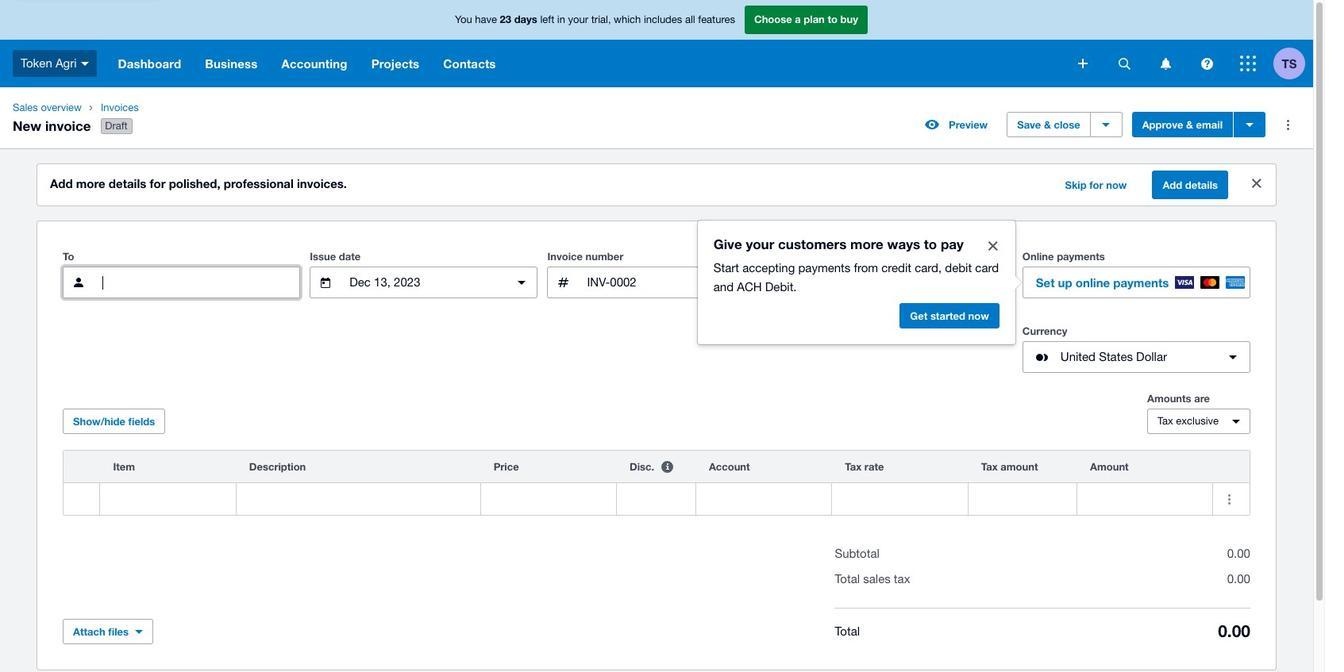 Task type: describe. For each thing, give the bounding box(es) containing it.
debit.
[[766, 281, 797, 294]]

svg image
[[1079, 59, 1088, 68]]

now for start accepting payments from credit card, debit card and ach debit.
[[969, 310, 990, 323]]

add for add details
[[1163, 179, 1183, 192]]

skip for now button
[[1056, 172, 1137, 198]]

tax for tax amount
[[982, 461, 998, 474]]

online payments
[[1023, 250, 1106, 263]]

price
[[494, 461, 519, 474]]

files
[[108, 626, 129, 639]]

card,
[[915, 261, 942, 275]]

tax exclusive
[[1158, 416, 1219, 427]]

credit
[[882, 261, 912, 275]]

draft
[[105, 120, 128, 132]]

Price field
[[481, 485, 616, 515]]

are
[[1195, 393, 1211, 405]]

23
[[500, 13, 512, 26]]

subtotal
[[835, 547, 880, 561]]

days
[[514, 13, 538, 26]]

Description text field
[[237, 485, 480, 515]]

add more details for polished, professional invoices. status
[[37, 165, 1277, 206]]

agri
[[56, 56, 77, 70]]

1 horizontal spatial payments
[[1057, 250, 1106, 263]]

states
[[1100, 350, 1133, 364]]

Inventory item text field
[[100, 485, 236, 515]]

To text field
[[101, 268, 300, 298]]

svg image left ts
[[1241, 56, 1257, 71]]

tax exclusive button
[[1148, 409, 1251, 435]]

details inside add details button
[[1186, 179, 1219, 192]]

invoices
[[101, 102, 139, 114]]

exclusive
[[1177, 416, 1219, 427]]

Invoice number text field
[[586, 268, 775, 298]]

number
[[586, 250, 624, 263]]

give your customers more ways to pay
[[714, 236, 964, 253]]

overview
[[41, 102, 82, 114]]

payments inside start accepting payments from credit card, debit card and ach debit.
[[799, 261, 851, 275]]

sales
[[13, 102, 38, 114]]

invoices.
[[297, 176, 347, 191]]

contact element
[[63, 267, 300, 299]]

close
[[1054, 118, 1081, 131]]

skip for now
[[1066, 179, 1128, 192]]

tax amount
[[982, 461, 1039, 474]]

attach
[[73, 626, 105, 639]]

plan
[[804, 13, 825, 26]]

0.00 for total sales tax
[[1228, 573, 1251, 586]]

svg image inside token agri popup button
[[81, 62, 89, 66]]

online
[[1076, 276, 1111, 290]]

fields
[[128, 416, 155, 428]]

attach files
[[73, 626, 129, 639]]

1 vertical spatial your
[[746, 236, 775, 253]]

ts button
[[1274, 40, 1314, 87]]

svg image right svg icon
[[1119, 58, 1131, 70]]

rate
[[865, 461, 884, 474]]

token agri
[[21, 56, 77, 70]]

trial,
[[592, 14, 611, 26]]

accounting button
[[270, 40, 360, 87]]

you
[[455, 14, 472, 26]]

disc.
[[630, 461, 655, 474]]

token agri button
[[0, 40, 106, 87]]

projects
[[371, 56, 420, 71]]

approve
[[1143, 118, 1184, 131]]

Issue date text field
[[348, 268, 500, 298]]

tax for tax exclusive
[[1158, 416, 1174, 427]]

dashboard link
[[106, 40, 193, 87]]

total for total sales tax
[[835, 573, 860, 586]]

close image
[[1242, 168, 1273, 199]]

united states dollar
[[1061, 350, 1168, 364]]

banner containing ts
[[0, 0, 1314, 87]]

invoice line item list element
[[63, 450, 1251, 516]]

choose
[[755, 13, 792, 26]]

which
[[614, 14, 641, 26]]

issue date
[[310, 250, 361, 263]]

to inside banner
[[828, 13, 838, 26]]

attach files button
[[63, 620, 153, 645]]

choose a plan to buy
[[755, 13, 859, 26]]

left
[[540, 14, 555, 26]]

contacts button
[[432, 40, 508, 87]]

sales overview link
[[6, 100, 88, 116]]

get started now button
[[900, 304, 1000, 329]]

now for add more details for polished, professional invoices.
[[1107, 179, 1128, 192]]

more line item options image
[[1214, 484, 1246, 516]]

0.00 for subtotal
[[1228, 547, 1251, 561]]

skip
[[1066, 179, 1087, 192]]

total sales tax
[[835, 573, 911, 586]]

invoice
[[45, 117, 91, 134]]

united
[[1061, 350, 1096, 364]]

more inside status
[[76, 176, 105, 191]]

customers
[[778, 236, 847, 253]]

add for add more details for polished, professional invoices.
[[50, 176, 73, 191]]

started
[[931, 310, 966, 323]]

new invoice
[[13, 117, 91, 134]]

and
[[714, 281, 734, 294]]

token
[[21, 56, 52, 70]]

accounting
[[282, 56, 348, 71]]

set up online payments
[[1036, 276, 1170, 290]]

invoices link
[[94, 100, 164, 116]]



Task type: locate. For each thing, give the bounding box(es) containing it.
your inside you have 23 days left in your trial, which includes all features
[[568, 14, 589, 26]]

sales
[[864, 573, 891, 586]]

total down "total sales tax"
[[835, 625, 860, 638]]

tax down amounts
[[1158, 416, 1174, 427]]

amounts are
[[1148, 393, 1211, 405]]

total for total
[[835, 625, 860, 638]]

now inside button
[[1107, 179, 1128, 192]]

None field
[[100, 484, 236, 516]]

more information on discount image
[[651, 451, 683, 483]]

sales overview
[[13, 102, 82, 114]]

0 vertical spatial now
[[1107, 179, 1128, 192]]

for right skip on the right top of page
[[1090, 179, 1104, 192]]

0 horizontal spatial payments
[[799, 261, 851, 275]]

1 vertical spatial total
[[835, 625, 860, 638]]

more up from at top
[[851, 236, 884, 253]]

1 horizontal spatial more
[[851, 236, 884, 253]]

preview button
[[916, 112, 998, 138]]

email
[[1197, 118, 1223, 131]]

up
[[1059, 276, 1073, 290]]

dollar
[[1137, 350, 1168, 364]]

svg image up approve
[[1161, 58, 1171, 70]]

0 horizontal spatial tax
[[845, 461, 862, 474]]

tax inside popup button
[[1158, 416, 1174, 427]]

more line item options element
[[1214, 451, 1250, 483]]

set
[[1036, 276, 1055, 290]]

description
[[249, 461, 306, 474]]

tax
[[1158, 416, 1174, 427], [845, 461, 862, 474], [982, 461, 998, 474]]

united states dollar button
[[1023, 342, 1251, 373]]

svg image
[[1241, 56, 1257, 71], [1119, 58, 1131, 70], [1161, 58, 1171, 70], [1201, 58, 1213, 70], [81, 62, 89, 66]]

show/hide
[[73, 416, 125, 428]]

get
[[911, 310, 928, 323]]

1 vertical spatial 0.00
[[1228, 573, 1251, 586]]

payments
[[1057, 250, 1106, 263], [799, 261, 851, 275], [1114, 276, 1170, 290]]

0.00
[[1228, 547, 1251, 561], [1228, 573, 1251, 586], [1219, 622, 1251, 642]]

add details
[[1163, 179, 1219, 192]]

your
[[568, 14, 589, 26], [746, 236, 775, 253]]

more date options image
[[506, 267, 538, 299]]

projects button
[[360, 40, 432, 87]]

now inside button
[[969, 310, 990, 323]]

all
[[685, 14, 696, 26]]

more invoice options image
[[1273, 109, 1304, 141]]

from
[[854, 261, 879, 275]]

issue
[[310, 250, 336, 263]]

more down invoice
[[76, 176, 105, 191]]

save & close button
[[1007, 112, 1091, 138]]

tax left the amount
[[982, 461, 998, 474]]

get started now
[[911, 310, 990, 323]]

1 horizontal spatial add
[[1163, 179, 1183, 192]]

2 horizontal spatial tax
[[1158, 416, 1174, 427]]

total down subtotal
[[835, 573, 860, 586]]

1 horizontal spatial your
[[746, 236, 775, 253]]

to left pay
[[925, 236, 938, 253]]

invoice number element
[[548, 267, 776, 299]]

& for close
[[1045, 118, 1052, 131]]

a
[[795, 13, 801, 26]]

banner
[[0, 0, 1314, 87]]

1 horizontal spatial for
[[1090, 179, 1104, 192]]

1 vertical spatial more
[[851, 236, 884, 253]]

preview
[[949, 118, 988, 131]]

1 horizontal spatial now
[[1107, 179, 1128, 192]]

& left "email"
[[1187, 118, 1194, 131]]

&
[[1045, 118, 1052, 131], [1187, 118, 1194, 131]]

approve & email button
[[1132, 112, 1234, 138]]

0 horizontal spatial add
[[50, 176, 73, 191]]

tout to set up payment services image
[[978, 230, 1009, 262]]

& for email
[[1187, 118, 1194, 131]]

for inside button
[[1090, 179, 1104, 192]]

give
[[714, 236, 742, 253]]

0 horizontal spatial more
[[76, 176, 105, 191]]

show/hide fields
[[73, 416, 155, 428]]

to
[[828, 13, 838, 26], [925, 236, 938, 253]]

account
[[709, 461, 750, 474]]

now right started
[[969, 310, 990, 323]]

ach
[[737, 281, 762, 294]]

Reference text field
[[823, 268, 1013, 298]]

for left polished, at top left
[[150, 176, 166, 191]]

invoice
[[548, 250, 583, 263]]

professional
[[224, 176, 294, 191]]

svg image right agri
[[81, 62, 89, 66]]

add down approve
[[1163, 179, 1183, 192]]

includes
[[644, 14, 683, 26]]

reference
[[785, 250, 836, 263]]

0 horizontal spatial details
[[109, 176, 146, 191]]

payments right online
[[1114, 276, 1170, 290]]

0 vertical spatial to
[[828, 13, 838, 26]]

your right in
[[568, 14, 589, 26]]

0 vertical spatial 0.00
[[1228, 547, 1251, 561]]

0 vertical spatial more
[[76, 176, 105, 191]]

approve & email
[[1143, 118, 1223, 131]]

2 & from the left
[[1187, 118, 1194, 131]]

save
[[1018, 118, 1042, 131]]

features
[[698, 14, 736, 26]]

you have 23 days left in your trial, which includes all features
[[455, 13, 736, 26]]

business button
[[193, 40, 270, 87]]

0 horizontal spatial for
[[150, 176, 166, 191]]

debit
[[945, 261, 972, 275]]

invoice number
[[548, 250, 624, 263]]

item
[[113, 461, 135, 474]]

details down draft
[[109, 176, 146, 191]]

payments up online
[[1057, 250, 1106, 263]]

& right save on the top
[[1045, 118, 1052, 131]]

1 vertical spatial to
[[925, 236, 938, 253]]

date
[[339, 250, 361, 263]]

start accepting payments from credit card, debit card and ach debit.
[[714, 261, 999, 294]]

add inside button
[[1163, 179, 1183, 192]]

now right skip on the right top of page
[[1107, 179, 1128, 192]]

details left the close image
[[1186, 179, 1219, 192]]

1 total from the top
[[835, 573, 860, 586]]

amounts
[[1148, 393, 1192, 405]]

tax
[[894, 573, 911, 586]]

2 vertical spatial 0.00
[[1219, 622, 1251, 642]]

buy
[[841, 13, 859, 26]]

polished,
[[169, 176, 221, 191]]

to left buy
[[828, 13, 838, 26]]

accepting
[[743, 261, 795, 275]]

amount
[[1091, 461, 1129, 474]]

0 horizontal spatial your
[[568, 14, 589, 26]]

0 horizontal spatial &
[[1045, 118, 1052, 131]]

0 vertical spatial your
[[568, 14, 589, 26]]

2 total from the top
[[835, 625, 860, 638]]

tax for tax rate
[[845, 461, 862, 474]]

tax rate
[[845, 461, 884, 474]]

tax left rate
[[845, 461, 862, 474]]

0 vertical spatial total
[[835, 573, 860, 586]]

0 horizontal spatial to
[[828, 13, 838, 26]]

1 horizontal spatial tax
[[982, 461, 998, 474]]

currency
[[1023, 325, 1068, 338]]

amount
[[1001, 461, 1039, 474]]

Amount field
[[1078, 485, 1213, 515]]

ts
[[1283, 56, 1298, 70]]

new
[[13, 117, 41, 134]]

in
[[558, 14, 566, 26]]

card
[[976, 261, 999, 275]]

payments inside popup button
[[1114, 276, 1170, 290]]

add more details for polished, professional invoices.
[[50, 176, 347, 191]]

for
[[150, 176, 166, 191], [1090, 179, 1104, 192]]

your up accepting
[[746, 236, 775, 253]]

svg image up "email"
[[1201, 58, 1213, 70]]

add down invoice
[[50, 176, 73, 191]]

total
[[835, 573, 860, 586], [835, 625, 860, 638]]

business
[[205, 56, 258, 71]]

now
[[1107, 179, 1128, 192], [969, 310, 990, 323]]

payments down customers
[[799, 261, 851, 275]]

2 horizontal spatial payments
[[1114, 276, 1170, 290]]

1 vertical spatial now
[[969, 310, 990, 323]]

0 horizontal spatial now
[[969, 310, 990, 323]]

1 horizontal spatial &
[[1187, 118, 1194, 131]]

1 & from the left
[[1045, 118, 1052, 131]]

1 horizontal spatial to
[[925, 236, 938, 253]]

online
[[1023, 250, 1055, 263]]

1 horizontal spatial details
[[1186, 179, 1219, 192]]

contacts
[[443, 56, 496, 71]]

ways
[[888, 236, 921, 253]]



Task type: vqa. For each thing, say whether or not it's contained in the screenshot.
top Rpt660-1
no



